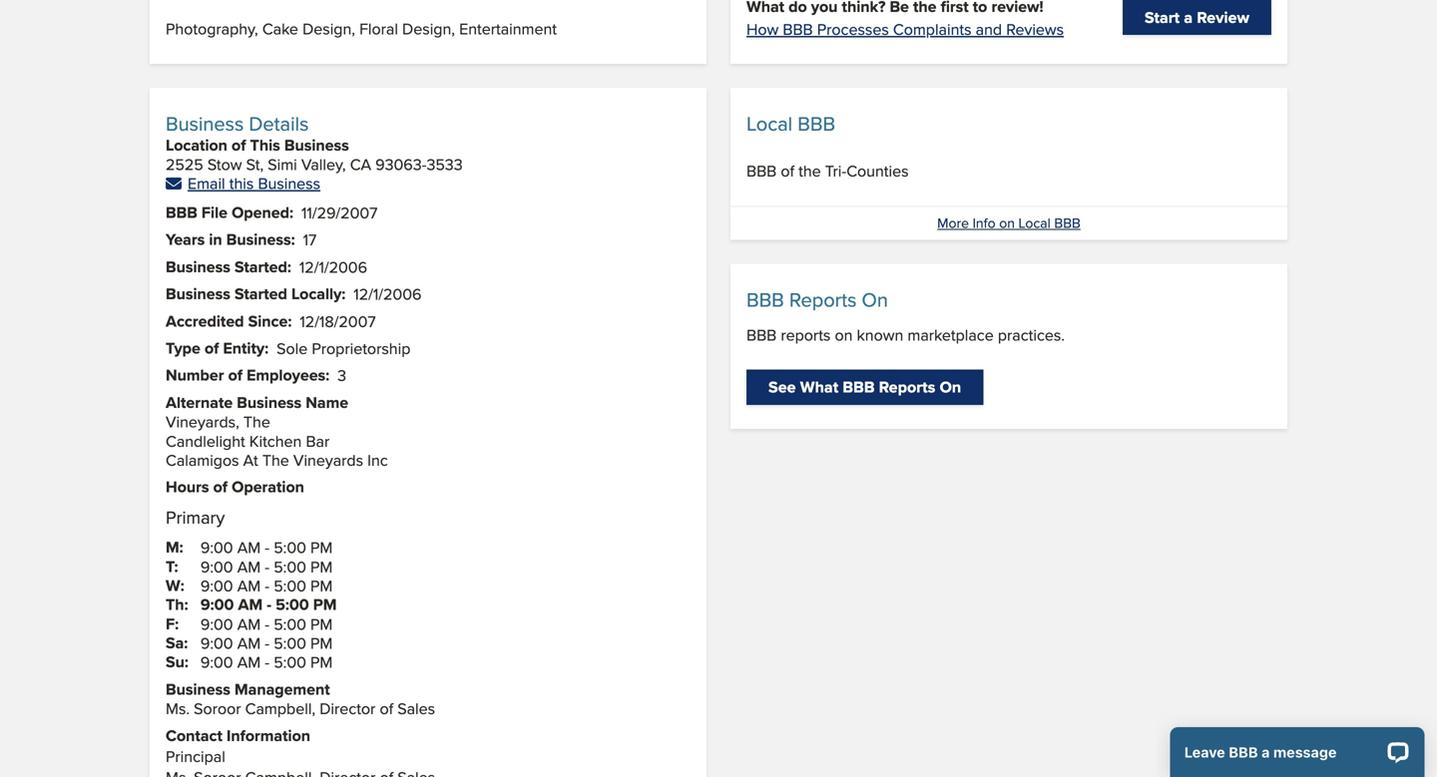 Task type: vqa. For each thing, say whether or not it's contained in the screenshot.


Task type: locate. For each thing, give the bounding box(es) containing it.
known
[[857, 323, 904, 346]]

- inside 9:00 am - 5:00 pm sa :
[[265, 613, 270, 636]]

st,
[[246, 153, 264, 176]]

practices.
[[998, 323, 1065, 346]]

6 9:00 from the top
[[201, 632, 233, 655]]

9:00 for f
[[201, 593, 234, 617]]

- inside the 9:00 am - 5:00 pm th :
[[265, 574, 270, 597]]

vineyards
[[293, 449, 363, 472]]

start a review
[[1145, 5, 1250, 29]]

1 horizontal spatial reports
[[879, 376, 936, 399]]

- inside '9:00 am - 5:00 pm f :'
[[267, 593, 272, 617]]

hours of operation
[[166, 475, 304, 499]]

5:00 inside 9:00 am - 5:00 pm sa :
[[274, 613, 306, 636]]

am inside 9:00 am - 5:00 pm su :
[[237, 632, 261, 655]]

11/29/2007
[[301, 201, 378, 224]]

0 vertical spatial on
[[1000, 213, 1015, 233]]

pm for 9:00 am - 5:00 pm w :
[[311, 555, 333, 578]]

local right info on the top of page
[[1019, 213, 1051, 233]]

1 vertical spatial on
[[940, 376, 962, 399]]

2525
[[166, 153, 203, 176]]

5:00 for 9:00 am - 5:00 pm
[[274, 651, 306, 674]]

design,
[[303, 17, 355, 40], [402, 17, 455, 40]]

pm for 9:00 am - 5:00 pm th :
[[311, 574, 333, 597]]

operation
[[232, 475, 304, 499]]

am for su
[[237, 632, 261, 655]]

0 horizontal spatial on
[[835, 323, 853, 346]]

business
[[166, 109, 244, 138], [284, 133, 349, 157], [258, 172, 321, 195], [226, 228, 291, 251], [166, 255, 230, 278], [166, 282, 230, 306], [237, 391, 302, 414], [166, 678, 230, 701]]

am for w
[[237, 555, 261, 578]]

reports
[[790, 285, 857, 314], [879, 376, 936, 399]]

local
[[747, 109, 793, 138], [1019, 213, 1051, 233]]

4 9:00 from the top
[[201, 593, 234, 617]]

kitchen
[[249, 430, 302, 453]]

on inside bbb reports on bbb reports on known marketplace practices.
[[835, 323, 853, 346]]

pm inside 9:00 am - 5:00 pm su :
[[311, 632, 333, 655]]

12/1/2006 up locally
[[299, 255, 367, 278]]

on down marketplace
[[940, 376, 962, 399]]

bbb right 'how'
[[783, 17, 813, 40]]

pm inside 9:00 am - 5:00 pm w :
[[311, 555, 333, 578]]

am for sa
[[237, 613, 261, 636]]

name
[[306, 391, 348, 414]]

opened
[[232, 201, 289, 224]]

am down the 9:00 am - 5:00 pm th :
[[237, 632, 261, 655]]

business inside business management ms. soroor campbell, director of sales
[[166, 678, 230, 701]]

12/1/2006
[[299, 255, 367, 278], [354, 283, 422, 306]]

local up the bbb of the tri-counties
[[747, 109, 793, 138]]

9:00 am - 5:00 pm th :
[[166, 574, 333, 617]]

1 vertical spatial on
[[835, 323, 853, 346]]

pm inside '9:00 am - 5:00 pm f :'
[[313, 593, 337, 617]]

0 vertical spatial 12/1/2006
[[299, 255, 367, 278]]

floral
[[359, 17, 398, 40]]

am down 9:00 am - 5:00 pm t :
[[238, 593, 263, 617]]

3 9:00 from the top
[[201, 574, 233, 597]]

1 vertical spatial the
[[262, 449, 289, 472]]

stow
[[207, 153, 242, 176]]

photography, cake design, floral design, entertainment
[[166, 17, 557, 40]]

this
[[250, 133, 280, 157]]

what
[[800, 376, 839, 399]]

am inside 9:00 am - 5:00 pm w :
[[237, 555, 261, 578]]

more
[[938, 213, 969, 233]]

the
[[244, 410, 270, 433], [262, 449, 289, 472]]

2 9:00 from the top
[[201, 555, 233, 578]]

photography,
[[166, 17, 258, 40]]

director
[[320, 697, 376, 720]]

contact
[[166, 724, 223, 748]]

12/1/2006 up 12/18/2007
[[354, 283, 422, 306]]

0 horizontal spatial local
[[747, 109, 793, 138]]

bbb right what
[[843, 376, 875, 399]]

bbb of the tri-counties
[[747, 159, 909, 182]]

0 vertical spatial reports
[[790, 285, 857, 314]]

9:00 inside '9:00 am - 5:00 pm f :'
[[201, 593, 234, 617]]

9:00 inside 9:00 am - 5:00 pm t :
[[201, 536, 233, 559]]

details
[[249, 109, 309, 138]]

0 vertical spatial on
[[862, 285, 888, 314]]

cake
[[262, 17, 298, 40]]

locally
[[291, 282, 342, 306]]

entity
[[223, 336, 265, 360]]

0 horizontal spatial design,
[[303, 17, 355, 40]]

on left known
[[835, 323, 853, 346]]

pm inside the 9:00 am - 5:00 pm th :
[[311, 574, 333, 597]]

9:00 inside 9:00 am - 5:00 pm su :
[[201, 632, 233, 655]]

on up known
[[862, 285, 888, 314]]

the up at
[[244, 410, 270, 433]]

9:00 for th
[[201, 574, 233, 597]]

am inside 9:00 am - 5:00 pm sa :
[[237, 613, 261, 636]]

5:00 inside 9:00 am - 5:00 pm w :
[[274, 555, 306, 578]]

pm inside 9:00 am - 5:00 pm sa :
[[311, 613, 333, 636]]

1 vertical spatial reports
[[879, 376, 936, 399]]

am inside 9:00 am - 5:00 pm t :
[[237, 536, 261, 559]]

reports inside bbb reports on bbb reports on known marketplace practices.
[[790, 285, 857, 314]]

processes
[[817, 17, 889, 40]]

1 design, from the left
[[303, 17, 355, 40]]

started down opened
[[235, 255, 287, 278]]

9:00 for sa
[[201, 613, 233, 636]]

1 horizontal spatial design,
[[402, 17, 455, 40]]

location
[[166, 133, 228, 157]]

of down entity
[[228, 364, 243, 387]]

soroor
[[194, 697, 241, 720]]

93063-
[[376, 153, 427, 176]]

am up 9:00 am - 5:00 pm
[[237, 613, 261, 636]]

1 vertical spatial 12/1/2006
[[354, 283, 422, 306]]

reviews
[[1007, 17, 1064, 40]]

- for 9:00 am - 5:00 pm sa :
[[265, 613, 270, 636]]

0 vertical spatial local
[[747, 109, 793, 138]]

how
[[747, 17, 779, 40]]

on right info on the top of page
[[1000, 213, 1015, 233]]

am for t
[[237, 536, 261, 559]]

marketplace
[[908, 323, 994, 346]]

review
[[1197, 5, 1250, 29]]

9:00 for su
[[201, 632, 233, 655]]

- for 9:00 am - 5:00 pm f :
[[267, 593, 272, 617]]

f
[[166, 612, 175, 636]]

5:00 for 9:00 am - 5:00 pm w :
[[274, 555, 306, 578]]

started up since at top
[[235, 282, 287, 306]]

0 horizontal spatial on
[[862, 285, 888, 314]]

1 horizontal spatial local
[[1019, 213, 1051, 233]]

- for 9:00 am - 5:00 pm t :
[[265, 536, 270, 559]]

0 vertical spatial started
[[235, 255, 287, 278]]

1 vertical spatial started
[[235, 282, 287, 306]]

9:00 am - 5:00 pm t :
[[166, 536, 333, 578]]

the
[[799, 159, 821, 182]]

- inside 9:00 am - 5:00 pm su :
[[265, 632, 270, 655]]

reports down known
[[879, 376, 936, 399]]

am inside '9:00 am - 5:00 pm f :'
[[238, 593, 263, 617]]

bbb up "years"
[[166, 201, 197, 224]]

5:00 inside 9:00 am - 5:00 pm t :
[[274, 536, 306, 559]]

tri-
[[825, 159, 847, 182]]

am up '9:00 am - 5:00 pm f :'
[[237, 555, 261, 578]]

5 9:00 from the top
[[201, 613, 233, 636]]

9:00
[[201, 536, 233, 559], [201, 555, 233, 578], [201, 574, 233, 597], [201, 593, 234, 617], [201, 613, 233, 636], [201, 632, 233, 655], [201, 651, 233, 674]]

am inside the 9:00 am - 5:00 pm th :
[[237, 574, 261, 597]]

email this business button
[[166, 172, 321, 195]]

am up 9:00 am - 5:00 pm sa :
[[237, 574, 261, 597]]

9:00 am - 5:00 pm sa :
[[166, 613, 333, 655]]

design, right cake
[[303, 17, 355, 40]]

of left the
[[781, 159, 795, 182]]

reports up reports
[[790, 285, 857, 314]]

pm inside 9:00 am - 5:00 pm t :
[[311, 536, 333, 559]]

9:00 inside 9:00 am - 5:00 pm w :
[[201, 555, 233, 578]]

complaints
[[893, 17, 972, 40]]

1 started from the top
[[235, 255, 287, 278]]

am up management in the left of the page
[[237, 651, 261, 674]]

of down calamigos
[[213, 475, 228, 499]]

of left sales
[[380, 697, 393, 720]]

5:00 for 9:00 am - 5:00 pm su :
[[274, 632, 306, 655]]

5:00
[[274, 536, 306, 559], [274, 555, 306, 578], [274, 574, 306, 597], [276, 593, 309, 617], [274, 613, 306, 636], [274, 632, 306, 655], [274, 651, 306, 674]]

- inside 9:00 am - 5:00 pm t :
[[265, 536, 270, 559]]

on
[[1000, 213, 1015, 233], [835, 323, 853, 346]]

9:00 inside the 9:00 am - 5:00 pm th :
[[201, 574, 233, 597]]

5:00 for 9:00 am - 5:00 pm sa :
[[274, 613, 306, 636]]

1 9:00 from the top
[[201, 536, 233, 559]]

- inside 9:00 am - 5:00 pm w :
[[265, 555, 270, 578]]

campbell,
[[245, 697, 316, 720]]

5:00 inside 9:00 am - 5:00 pm su :
[[274, 632, 306, 655]]

design, right floral at the top
[[402, 17, 455, 40]]

sole
[[277, 337, 308, 360]]

bbb
[[783, 17, 813, 40], [798, 109, 836, 138], [747, 159, 777, 182], [166, 201, 197, 224], [1055, 213, 1081, 233], [747, 285, 784, 314], [747, 323, 777, 346], [843, 376, 875, 399]]

info
[[973, 213, 996, 233]]

5:00 inside '9:00 am - 5:00 pm f :'
[[276, 593, 309, 617]]

number
[[166, 364, 224, 387]]

2525 stow st, simi valley, ca 93063-3533
[[166, 153, 463, 176]]

9:00 inside 9:00 am - 5:00 pm sa :
[[201, 613, 233, 636]]

- for 9:00 am - 5:00 pm su :
[[265, 632, 270, 655]]

5:00 inside the 9:00 am - 5:00 pm th :
[[274, 574, 306, 597]]

reports
[[781, 323, 831, 346]]

:
[[289, 201, 293, 224], [291, 228, 295, 251], [287, 255, 291, 278], [342, 282, 346, 306], [288, 309, 292, 333], [265, 336, 269, 360], [326, 364, 330, 387], [179, 536, 183, 559], [174, 555, 178, 578], [180, 574, 184, 597], [184, 593, 188, 617], [175, 612, 179, 636], [184, 631, 188, 655], [185, 651, 189, 674]]

local bbb
[[747, 109, 836, 138]]

business details
[[166, 109, 309, 138]]

the right at
[[262, 449, 289, 472]]

pm
[[311, 536, 333, 559], [311, 555, 333, 578], [311, 574, 333, 597], [313, 593, 337, 617], [311, 613, 333, 636], [311, 632, 333, 655], [311, 651, 333, 674]]

am up the 9:00 am - 5:00 pm th :
[[237, 536, 261, 559]]

how bbb processes complaints and reviews
[[747, 17, 1064, 40]]

email this business
[[188, 172, 321, 195]]

0 horizontal spatial reports
[[790, 285, 857, 314]]

primary
[[166, 505, 225, 530]]

2 design, from the left
[[402, 17, 455, 40]]

of left st,
[[232, 133, 246, 157]]

: inside 9:00 am - 5:00 pm w :
[[180, 574, 184, 597]]

of
[[232, 133, 246, 157], [781, 159, 795, 182], [205, 336, 219, 360], [228, 364, 243, 387], [213, 475, 228, 499], [380, 697, 393, 720]]

started
[[235, 255, 287, 278], [235, 282, 287, 306]]



Task type: describe. For each thing, give the bounding box(es) containing it.
: inside '9:00 am - 5:00 pm f :'
[[175, 612, 179, 636]]

accredited
[[166, 309, 244, 333]]

entertainment
[[459, 17, 557, 40]]

2 started from the top
[[235, 282, 287, 306]]

how bbb processes complaints and reviews link
[[747, 17, 1064, 40]]

5:00 for 9:00 am - 5:00 pm f :
[[276, 593, 309, 617]]

business management ms. soroor campbell, director of sales
[[166, 678, 435, 720]]

vineyards,
[[166, 410, 239, 433]]

a
[[1184, 5, 1193, 29]]

start a review link
[[1123, 0, 1272, 35]]

: inside 9:00 am - 5:00 pm t :
[[174, 555, 178, 578]]

ca
[[350, 153, 371, 176]]

and
[[976, 17, 1002, 40]]

bar
[[306, 430, 330, 453]]

9:00 am - 5:00 pm su :
[[166, 632, 333, 674]]

- for 9:00 am - 5:00 pm
[[265, 651, 270, 674]]

9:00 am - 5:00 pm w :
[[166, 555, 333, 597]]

3533
[[427, 153, 463, 176]]

- for 9:00 am - 5:00 pm w :
[[265, 555, 270, 578]]

ms.
[[166, 697, 190, 720]]

9:00 for t
[[201, 536, 233, 559]]

valley,
[[301, 153, 346, 176]]

0 vertical spatial the
[[244, 410, 270, 433]]

1 horizontal spatial on
[[940, 376, 962, 399]]

3
[[338, 364, 346, 387]]

this
[[229, 172, 254, 195]]

9:00 am - 5:00 pm
[[201, 651, 333, 674]]

in
[[209, 228, 222, 251]]

file
[[202, 201, 228, 224]]

: inside 9:00 am - 5:00 pm sa :
[[184, 631, 188, 655]]

proprietorship
[[312, 337, 411, 360]]

9:00 for w
[[201, 555, 233, 578]]

of inside business management ms. soroor campbell, director of sales
[[380, 697, 393, 720]]

bbb left the
[[747, 159, 777, 182]]

pm for 9:00 am - 5:00 pm su :
[[311, 632, 333, 655]]

5:00 for 9:00 am - 5:00 pm t :
[[274, 536, 306, 559]]

see what bbb reports on
[[769, 376, 962, 399]]

pm for 9:00 am - 5:00 pm sa :
[[311, 613, 333, 636]]

start
[[1145, 5, 1180, 29]]

- for 9:00 am - 5:00 pm th :
[[265, 574, 270, 597]]

: inside the 9:00 am - 5:00 pm th :
[[184, 593, 188, 617]]

bbb left reports
[[747, 323, 777, 346]]

sales
[[398, 697, 435, 720]]

9:00 am - 5:00 pm f :
[[166, 593, 337, 636]]

am for th
[[237, 574, 261, 597]]

m
[[166, 536, 179, 559]]

management
[[235, 678, 330, 701]]

: inside 9:00 am - 5:00 pm su :
[[185, 651, 189, 674]]

type
[[166, 336, 201, 360]]

bbb file opened : 11/29/2007 years in business : 17 business started : 12/1/2006 business started locally : 12/1/2006 accredited since : 12/18/2007 type of entity : sole proprietorship number of employees : 3 alternate business name vineyards, the candlelight kitchen bar calamigos at the vineyards inc
[[166, 201, 422, 472]]

years
[[166, 228, 205, 251]]

pm for 9:00 am - 5:00 pm f :
[[313, 593, 337, 617]]

pm for 9:00 am - 5:00 pm
[[311, 651, 333, 674]]

th
[[166, 593, 184, 617]]

at
[[243, 449, 258, 472]]

1 horizontal spatial on
[[1000, 213, 1015, 233]]

bbb reports on bbb reports on known marketplace practices.
[[747, 285, 1065, 346]]

bbb up reports
[[747, 285, 784, 314]]

email
[[188, 172, 225, 195]]

bbb right info on the top of page
[[1055, 213, 1081, 233]]

bbb inside see what bbb reports on link
[[843, 376, 875, 399]]

17
[[303, 228, 317, 251]]

counties
[[847, 159, 909, 182]]

am for f
[[238, 593, 263, 617]]

bbb inside bbb file opened : 11/29/2007 years in business : 17 business started : 12/1/2006 business started locally : 12/1/2006 accredited since : 12/18/2007 type of entity : sole proprietorship number of employees : 3 alternate business name vineyards, the candlelight kitchen bar calamigos at the vineyards inc
[[166, 201, 197, 224]]

see
[[769, 376, 796, 399]]

pm for 9:00 am - 5:00 pm t :
[[311, 536, 333, 559]]

more info on local bbb link
[[938, 213, 1081, 233]]

t
[[166, 555, 174, 578]]

see what bbb reports on link
[[747, 370, 984, 405]]

candlelight
[[166, 430, 245, 453]]

w
[[166, 574, 180, 597]]

inc
[[368, 449, 388, 472]]

location of this business
[[166, 133, 349, 157]]

principal
[[166, 745, 225, 768]]

more info on local bbb
[[938, 213, 1081, 233]]

information
[[227, 724, 310, 748]]

12/18/2007
[[300, 310, 376, 333]]

hours
[[166, 475, 209, 499]]

sa
[[166, 631, 184, 655]]

since
[[248, 309, 288, 333]]

simi
[[268, 153, 297, 176]]

alternate
[[166, 391, 233, 414]]

5:00 for 9:00 am - 5:00 pm th :
[[274, 574, 306, 597]]

on inside bbb reports on bbb reports on known marketplace practices.
[[862, 285, 888, 314]]

bbb up the
[[798, 109, 836, 138]]

of down accredited
[[205, 336, 219, 360]]

m :
[[166, 536, 183, 559]]

calamigos
[[166, 449, 239, 472]]

1 vertical spatial local
[[1019, 213, 1051, 233]]

su
[[166, 651, 185, 674]]

contact information
[[166, 724, 310, 748]]

7 9:00 from the top
[[201, 651, 233, 674]]

employees
[[247, 364, 326, 387]]



